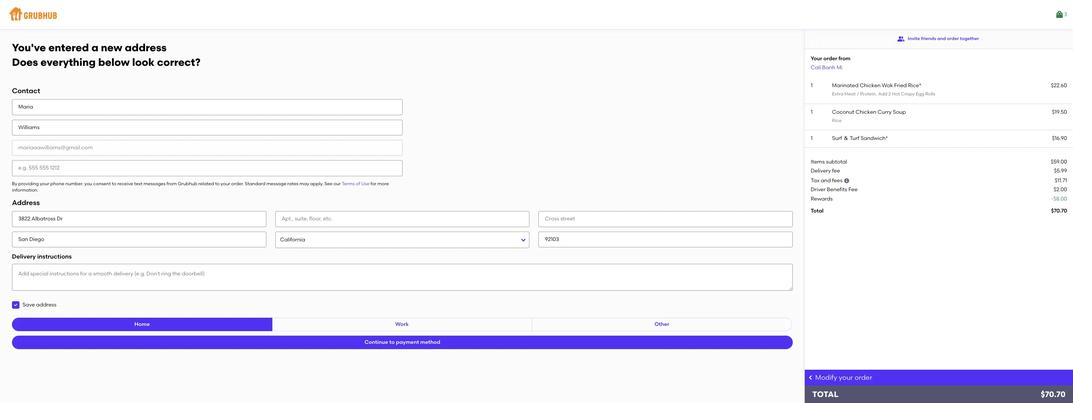 Task type: vqa. For each thing, say whether or not it's contained in the screenshot.
bottom 1
yes



Task type: locate. For each thing, give the bounding box(es) containing it.
1 vertical spatial $70.70
[[1041, 390, 1066, 399]]

driver
[[811, 187, 826, 193]]

extra
[[832, 91, 844, 97]]

$22.60
[[1051, 82, 1068, 89]]

invite friends and order together
[[908, 36, 979, 41]]

to right related
[[215, 181, 220, 186]]

delivery for delivery fee
[[811, 168, 831, 174]]

order up banh
[[824, 55, 838, 62]]

0 vertical spatial chicken
[[860, 82, 881, 89]]

continue
[[365, 339, 388, 346]]

rates
[[287, 181, 299, 186]]

$19.50
[[1052, 109, 1068, 115]]

other button
[[532, 318, 792, 331]]

coconut chicken curry soup
[[832, 109, 906, 115]]

1 horizontal spatial address
[[125, 41, 167, 54]]

svg image right fees
[[844, 178, 850, 184]]

$59.00
[[1051, 159, 1068, 165]]

other
[[655, 321, 670, 328]]

0 horizontal spatial and
[[821, 177, 831, 184]]

Delivery instructions text field
[[12, 264, 793, 291]]

0 vertical spatial address
[[125, 41, 167, 54]]

coconut
[[832, 109, 855, 115]]

fees
[[832, 177, 843, 184]]

add
[[879, 91, 888, 97]]

total
[[811, 208, 824, 214], [813, 390, 839, 399]]

tax
[[811, 177, 820, 184]]

delivery instructions
[[12, 253, 72, 260]]

order right 'modify'
[[855, 374, 873, 382]]

0 vertical spatial order
[[947, 36, 959, 41]]

2 horizontal spatial to
[[390, 339, 395, 346]]

order left together
[[947, 36, 959, 41]]

below
[[98, 56, 130, 68]]

for more information.
[[12, 181, 389, 193]]

0 horizontal spatial order
[[824, 55, 838, 62]]

0 vertical spatial total
[[811, 208, 824, 214]]

0 horizontal spatial delivery
[[12, 253, 36, 260]]

chicken
[[860, 82, 881, 89], [856, 109, 877, 115]]

related
[[198, 181, 214, 186]]

marinated chicken wok fried rice*
[[832, 82, 922, 89]]

total down rewards
[[811, 208, 824, 214]]

1 vertical spatial from
[[167, 181, 177, 186]]

apply.
[[310, 181, 323, 186]]

text
[[134, 181, 143, 186]]

egg
[[916, 91, 925, 97]]

your left the "order." on the top left
[[221, 181, 230, 186]]

0 vertical spatial svg image
[[844, 178, 850, 184]]

to inside continue to payment method button
[[390, 339, 395, 346]]

delivery down items
[[811, 168, 831, 174]]

address up look
[[125, 41, 167, 54]]

chicken down protein
[[856, 109, 877, 115]]

to left "receive"
[[112, 181, 116, 186]]

2 vertical spatial svg image
[[808, 375, 814, 381]]

1 horizontal spatial from
[[839, 55, 851, 62]]

surf ＆ turf sandwich*
[[832, 135, 888, 142]]

0 horizontal spatial svg image
[[13, 303, 18, 307]]

from inside your order from cali banh mi
[[839, 55, 851, 62]]

2 1 from the top
[[811, 109, 813, 115]]

City text field
[[12, 232, 266, 247]]

providing
[[18, 181, 39, 186]]

$5.99
[[1055, 168, 1068, 174]]

fried
[[895, 82, 907, 89]]

save address
[[22, 302, 56, 308]]

and inside button
[[938, 36, 946, 41]]

svg image left 'modify'
[[808, 375, 814, 381]]

order
[[947, 36, 959, 41], [824, 55, 838, 62], [855, 374, 873, 382]]

0 horizontal spatial your
[[40, 181, 49, 186]]

Address 1 text field
[[12, 211, 266, 227]]

friends
[[921, 36, 937, 41]]

by providing your phone number, you consent to receive text messages from grubhub related to your order. standard message rates may apply. see our terms of use
[[12, 181, 370, 186]]

correct?
[[157, 56, 201, 68]]

cali
[[811, 64, 821, 71]]

1 up items
[[811, 135, 813, 142]]

total down 'modify'
[[813, 390, 839, 399]]

chicken up protein
[[860, 82, 881, 89]]

cali banh mi link
[[811, 64, 843, 71]]

1 vertical spatial delivery
[[12, 253, 36, 260]]

0 horizontal spatial from
[[167, 181, 177, 186]]

2 vertical spatial order
[[855, 374, 873, 382]]

address right save
[[36, 302, 56, 308]]

and down delivery fee
[[821, 177, 831, 184]]

1 horizontal spatial svg image
[[808, 375, 814, 381]]

1 vertical spatial order
[[824, 55, 838, 62]]

message
[[267, 181, 286, 186]]

from left grubhub
[[167, 181, 177, 186]]

and
[[938, 36, 946, 41], [821, 177, 831, 184]]

your right 'modify'
[[839, 374, 853, 382]]

0 vertical spatial 1
[[811, 82, 813, 89]]

svg image
[[844, 178, 850, 184], [13, 303, 18, 307], [808, 375, 814, 381]]

by
[[12, 181, 17, 186]]

0 vertical spatial and
[[938, 36, 946, 41]]

Address 2 text field
[[275, 211, 530, 227]]

receive
[[117, 181, 133, 186]]

order inside the invite friends and order together button
[[947, 36, 959, 41]]

$2.00
[[1054, 187, 1068, 193]]

rice*
[[909, 82, 922, 89]]

1 vertical spatial chicken
[[856, 109, 877, 115]]

1 horizontal spatial to
[[215, 181, 220, 186]]

Cross street text field
[[539, 211, 793, 227]]

you
[[84, 181, 92, 186]]

1 left coconut
[[811, 109, 813, 115]]

and right friends
[[938, 36, 946, 41]]

rolls
[[926, 91, 936, 97]]

banh
[[823, 64, 836, 71]]

messages
[[144, 181, 166, 186]]

3 1 from the top
[[811, 135, 813, 142]]

modify your order
[[816, 374, 873, 382]]

from
[[839, 55, 851, 62], [167, 181, 177, 186]]

$16.90
[[1053, 135, 1068, 142]]

$70.70
[[1052, 208, 1068, 214], [1041, 390, 1066, 399]]

svg image left save
[[13, 303, 18, 307]]

terms
[[342, 181, 355, 186]]

0 vertical spatial from
[[839, 55, 851, 62]]

1 vertical spatial svg image
[[13, 303, 18, 307]]

address
[[12, 199, 40, 207]]

number,
[[65, 181, 83, 186]]

1 vertical spatial 1
[[811, 109, 813, 115]]

fee
[[832, 168, 840, 174]]

1 horizontal spatial order
[[855, 374, 873, 382]]

1 1 from the top
[[811, 82, 813, 89]]

method
[[420, 339, 440, 346]]

1 down cali
[[811, 82, 813, 89]]

you've entered a new address does everything below look correct?
[[12, 41, 201, 68]]

home button
[[12, 318, 272, 331]]

see
[[325, 181, 333, 186]]

to left the payment
[[390, 339, 395, 346]]

2 horizontal spatial order
[[947, 36, 959, 41]]

0 vertical spatial delivery
[[811, 168, 831, 174]]

2 horizontal spatial your
[[839, 374, 853, 382]]

work button
[[272, 318, 532, 331]]

1
[[811, 82, 813, 89], [811, 109, 813, 115], [811, 135, 813, 142]]

Zip text field
[[539, 232, 793, 247]]

delivery left instructions
[[12, 253, 36, 260]]

2 vertical spatial 1
[[811, 135, 813, 142]]

from up mi
[[839, 55, 851, 62]]

0 horizontal spatial address
[[36, 302, 56, 308]]

1 horizontal spatial and
[[938, 36, 946, 41]]

your left phone
[[40, 181, 49, 186]]

rewards
[[811, 196, 833, 202]]

1 horizontal spatial delivery
[[811, 168, 831, 174]]



Task type: describe. For each thing, give the bounding box(es) containing it.
delivery for delivery instructions
[[12, 253, 36, 260]]

Last name text field
[[12, 120, 403, 136]]

marinated
[[832, 82, 859, 89]]

your order from cali banh mi
[[811, 55, 851, 71]]

together
[[960, 36, 979, 41]]

1 for coconut chicken curry soup
[[811, 109, 813, 115]]

order inside your order from cali banh mi
[[824, 55, 838, 62]]

chicken for coconut
[[856, 109, 877, 115]]

contact
[[12, 87, 40, 95]]

chicken for marinated
[[860, 82, 881, 89]]

of
[[356, 181, 360, 186]]

Phone telephone field
[[12, 160, 403, 176]]

curry
[[878, 109, 892, 115]]

$19.50 rice
[[832, 109, 1068, 123]]

save
[[22, 302, 35, 308]]

standard
[[245, 181, 266, 186]]

rice
[[832, 118, 842, 123]]

more
[[378, 181, 389, 186]]

mi
[[837, 64, 843, 71]]

0 vertical spatial $70.70
[[1052, 208, 1068, 214]]

instructions
[[37, 253, 72, 260]]

continue to payment method
[[365, 339, 440, 346]]

your
[[811, 55, 822, 62]]

items subtotal
[[811, 159, 847, 165]]

everything
[[41, 56, 96, 68]]

surf
[[832, 135, 842, 142]]

wok
[[882, 82, 893, 89]]

entered
[[48, 41, 89, 54]]

consent
[[93, 181, 111, 186]]

payment
[[396, 339, 419, 346]]

crispy
[[901, 91, 915, 97]]

Email email field
[[12, 140, 403, 156]]

＆
[[844, 135, 849, 142]]

home
[[135, 321, 150, 328]]

1 vertical spatial address
[[36, 302, 56, 308]]

-$8.00
[[1052, 196, 1068, 202]]

/
[[857, 91, 859, 97]]

turf
[[850, 135, 860, 142]]

new
[[101, 41, 122, 54]]

address inside you've entered a new address does everything below look correct?
[[125, 41, 167, 54]]

protein
[[861, 91, 876, 97]]

benefits
[[827, 187, 848, 193]]

1 vertical spatial and
[[821, 177, 831, 184]]

2
[[889, 91, 891, 97]]

look
[[132, 56, 155, 68]]

subtotal
[[826, 159, 847, 165]]

work
[[395, 321, 409, 328]]

for
[[371, 181, 377, 186]]

modify
[[816, 374, 838, 382]]

fee
[[849, 187, 858, 193]]

items
[[811, 159, 825, 165]]

phone
[[50, 181, 64, 186]]

0 horizontal spatial to
[[112, 181, 116, 186]]

3 button
[[1055, 8, 1068, 21]]

tax and fees
[[811, 177, 843, 184]]

continue to payment method button
[[12, 336, 793, 349]]

delivery fee
[[811, 168, 840, 174]]

hot
[[892, 91, 900, 97]]

a
[[91, 41, 98, 54]]

main navigation navigation
[[0, 0, 1074, 29]]

sandwich*
[[861, 135, 888, 142]]

2 horizontal spatial svg image
[[844, 178, 850, 184]]

terms of use link
[[342, 181, 370, 186]]

1 horizontal spatial your
[[221, 181, 230, 186]]

1 for surf ＆ turf sandwich*
[[811, 135, 813, 142]]

people icon image
[[898, 35, 905, 43]]

meat
[[845, 91, 856, 97]]

1 vertical spatial total
[[813, 390, 839, 399]]

use
[[361, 181, 370, 186]]

svg image for save address
[[13, 303, 18, 307]]

$22.60 extra meat / protein add 2 hot crispy egg rolls
[[832, 82, 1068, 97]]

driver benefits fee
[[811, 187, 858, 193]]

First name text field
[[12, 99, 403, 115]]

grubhub
[[178, 181, 197, 186]]

svg image for modify your order
[[808, 375, 814, 381]]

-
[[1052, 196, 1054, 202]]

may
[[300, 181, 309, 186]]

soup
[[893, 109, 906, 115]]

3
[[1064, 11, 1068, 18]]

our
[[334, 181, 341, 186]]

invite
[[908, 36, 920, 41]]

you've
[[12, 41, 46, 54]]

1 for marinated chicken wok fried rice*
[[811, 82, 813, 89]]



